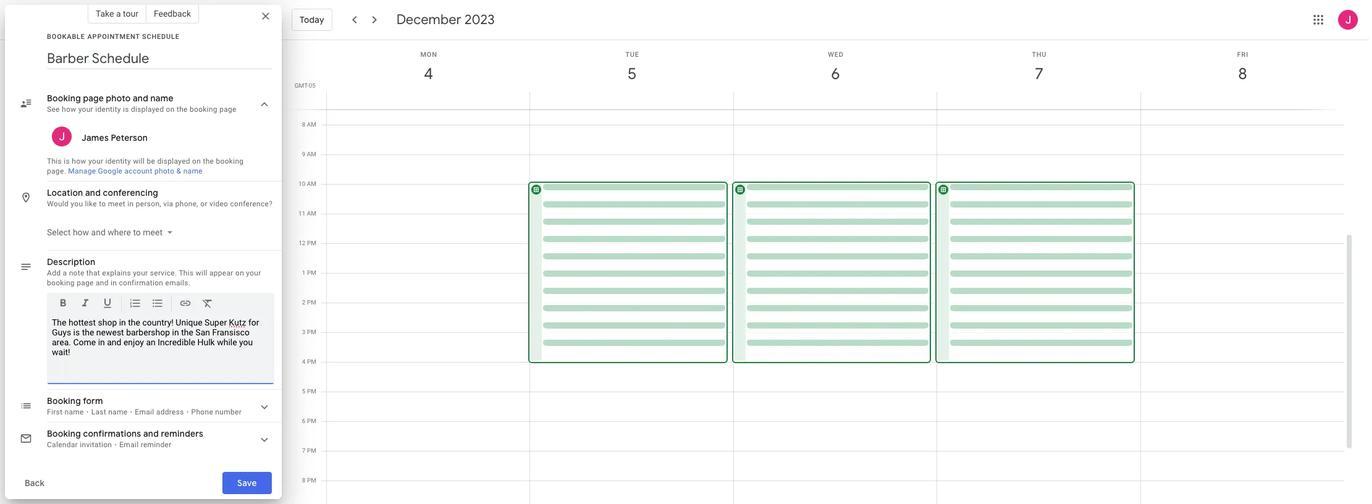 Task type: vqa. For each thing, say whether or not it's contained in the screenshot.
Select how and where to meet
yes



Task type: locate. For each thing, give the bounding box(es) containing it.
meet
[[108, 200, 125, 208], [143, 227, 162, 237]]

0 vertical spatial 8
[[1237, 64, 1246, 84]]

am for 11 am
[[307, 210, 316, 217]]

manage google account photo & name
[[68, 167, 203, 175]]

4 am from the top
[[307, 210, 316, 217]]

pm up 7 pm at the left of page
[[307, 418, 316, 424]]

for
[[248, 318, 259, 327]]

1 pm from the top
[[307, 240, 316, 247]]

will
[[133, 157, 145, 166], [196, 269, 207, 277]]

will inside this is how your identity will be displayed on the booking page.
[[133, 157, 145, 166]]

first
[[47, 408, 63, 416]]

0 vertical spatial booking
[[47, 93, 81, 104]]

and left enjoy
[[107, 337, 121, 347]]

booking up see
[[47, 93, 81, 104]]

1 horizontal spatial to
[[133, 227, 141, 237]]

the down add title text box
[[177, 105, 188, 114]]

confirmation
[[119, 279, 163, 287]]

is up "page."
[[64, 157, 70, 166]]

2 vertical spatial 8
[[302, 477, 306, 484]]

1 horizontal spatial is
[[73, 327, 80, 337]]

name right last
[[108, 408, 128, 416]]

1 vertical spatial booking
[[47, 395, 81, 407]]

pm right the 2
[[307, 299, 316, 306]]

on
[[166, 105, 175, 114], [192, 157, 201, 166], [235, 269, 244, 277]]

and inside the booking page photo and name see how your identity is displayed on the booking page
[[133, 93, 148, 104]]

is inside this is how your identity will be displayed on the booking page.
[[64, 157, 70, 166]]

on inside the booking page photo and name see how your identity is displayed on the booking page
[[166, 105, 175, 114]]

0 vertical spatial displayed
[[131, 105, 164, 114]]

0 vertical spatial photo
[[106, 93, 131, 104]]

1 vertical spatial to
[[133, 227, 141, 237]]

0 vertical spatial email
[[135, 408, 154, 416]]

this
[[47, 157, 62, 166], [179, 269, 194, 277]]

on down add title text box
[[166, 105, 175, 114]]

1 vertical spatial 4
[[302, 358, 306, 365]]

1 vertical spatial a
[[63, 269, 67, 277]]

3 booking from the top
[[47, 428, 81, 439]]

0 vertical spatial is
[[123, 105, 129, 114]]

san
[[195, 327, 210, 337]]

peterson
[[111, 132, 148, 143]]

manage
[[68, 167, 96, 175]]

1 horizontal spatial on
[[192, 157, 201, 166]]

mon
[[420, 51, 437, 59]]

meet down the conferencing
[[108, 200, 125, 208]]

2 vertical spatial page
[[77, 279, 94, 287]]

2 vertical spatial how
[[73, 227, 89, 237]]

2 vertical spatial is
[[73, 327, 80, 337]]

and down that
[[96, 279, 109, 287]]

how up the manage
[[72, 157, 86, 166]]

1 vertical spatial booking
[[216, 157, 244, 166]]

and
[[133, 93, 148, 104], [85, 187, 101, 198], [91, 227, 106, 237], [96, 279, 109, 287], [107, 337, 121, 347], [143, 428, 159, 439]]

tue
[[625, 51, 639, 59]]

3 pm from the top
[[307, 299, 316, 306]]

email for email address
[[135, 408, 154, 416]]

name
[[150, 93, 173, 104], [183, 167, 203, 175], [65, 408, 84, 416], [108, 408, 128, 416]]

0 horizontal spatial to
[[99, 200, 106, 208]]

will left appear
[[196, 269, 207, 277]]

8 down the fri
[[1237, 64, 1246, 84]]

11
[[298, 210, 305, 217]]

first name
[[47, 408, 84, 416]]

booking for booking form
[[47, 395, 81, 407]]

pm for 2 pm
[[307, 299, 316, 306]]

photo left &
[[154, 167, 174, 175]]

0 horizontal spatial meet
[[108, 200, 125, 208]]

come
[[73, 337, 96, 347]]

pm for 6 pm
[[307, 418, 316, 424]]

0 vertical spatial 5
[[627, 64, 636, 84]]

you left like on the top of page
[[71, 200, 83, 208]]

9 am
[[302, 151, 316, 158]]

0 horizontal spatial 5
[[302, 388, 306, 395]]

1 horizontal spatial 5
[[627, 64, 636, 84]]

displayed inside this is how your identity will be displayed on the booking page.
[[157, 157, 190, 166]]

0 vertical spatial booking
[[190, 105, 217, 114]]

is up peterson
[[123, 105, 129, 114]]

2 vertical spatial booking
[[47, 428, 81, 439]]

calendar invitation
[[47, 441, 112, 449]]

pm right 3
[[307, 329, 316, 335]]

9 pm from the top
[[307, 477, 316, 484]]

select how and where to meet
[[47, 227, 162, 237]]

this up "page."
[[47, 157, 62, 166]]

how right see
[[62, 105, 76, 114]]

guys
[[52, 327, 71, 337]]

am for 10 am
[[307, 180, 316, 187]]

will up account
[[133, 157, 145, 166]]

numbered list image
[[129, 297, 141, 311]]

8 for 8 am
[[302, 121, 305, 128]]

6 pm from the top
[[307, 388, 316, 395]]

6 pm
[[302, 418, 316, 424]]

am right '9' in the left top of the page
[[307, 151, 316, 158]]

description add a note that explains your service. this will appear on your booking page and in confirmation emails.
[[47, 256, 261, 287]]

0 vertical spatial will
[[133, 157, 145, 166]]

0 vertical spatial this
[[47, 157, 62, 166]]

to right where
[[133, 227, 141, 237]]

a right add
[[63, 269, 67, 277]]

italic image
[[79, 297, 91, 311]]

december
[[396, 11, 461, 28]]

0 vertical spatial a
[[116, 9, 121, 19]]

pm right 1
[[307, 269, 316, 276]]

the inside this is how your identity will be displayed on the booking page.
[[203, 157, 214, 166]]

booking page photo and name see how your identity is displayed on the booking page
[[47, 93, 236, 114]]

am right 10
[[307, 180, 316, 187]]

displayed up &
[[157, 157, 190, 166]]

and left where
[[91, 227, 106, 237]]

is right guys
[[73, 327, 80, 337]]

am for 9 am
[[307, 151, 316, 158]]

pm down 7 pm at the left of page
[[307, 477, 316, 484]]

6 inside 'wed 6'
[[830, 64, 839, 84]]

0 horizontal spatial photo
[[106, 93, 131, 104]]

1 vertical spatial on
[[192, 157, 201, 166]]

this up emails.
[[179, 269, 194, 277]]

4 pm from the top
[[307, 329, 316, 335]]

page inside description add a note that explains your service. this will appear on your booking page and in confirmation emails.
[[77, 279, 94, 287]]

pm up 8 pm
[[307, 447, 316, 454]]

7 down thu
[[1034, 64, 1043, 84]]

booking up calendar at the bottom left
[[47, 428, 81, 439]]

tue 5
[[625, 51, 639, 84]]

1 vertical spatial is
[[64, 157, 70, 166]]

1 vertical spatial will
[[196, 269, 207, 277]]

reminder
[[141, 441, 172, 449]]

pm down 4 pm
[[307, 388, 316, 395]]

1 vertical spatial meet
[[143, 227, 162, 237]]

0 vertical spatial identity
[[95, 105, 121, 114]]

0 vertical spatial you
[[71, 200, 83, 208]]

on inside description add a note that explains your service. this will appear on your booking page and in confirmation emails.
[[235, 269, 244, 277]]

booking inside description add a note that explains your service. this will appear on your booking page and in confirmation emails.
[[47, 279, 75, 287]]

email down booking confirmations and reminders
[[119, 441, 139, 449]]

7 pm from the top
[[307, 418, 316, 424]]

identity up google
[[105, 157, 131, 166]]

4 column header
[[326, 40, 530, 109]]

0 horizontal spatial 6
[[302, 418, 306, 424]]

meet inside location and conferencing would you like to meet in person, via phone, or video conference?
[[108, 200, 125, 208]]

1 horizontal spatial 7
[[1034, 64, 1043, 84]]

6 down wed in the right of the page
[[830, 64, 839, 84]]

how right select
[[73, 227, 89, 237]]

2 horizontal spatial on
[[235, 269, 244, 277]]

form
[[83, 395, 103, 407]]

photo inside the booking page photo and name see how your identity is displayed on the booking page
[[106, 93, 131, 104]]

fri
[[1237, 51, 1249, 59]]

the down the numbered list image
[[128, 318, 140, 327]]

2 vertical spatial booking
[[47, 279, 75, 287]]

0 vertical spatial 7
[[1034, 64, 1043, 84]]

email address
[[135, 408, 184, 416]]

name down booking form
[[65, 408, 84, 416]]

photo up james peterson
[[106, 93, 131, 104]]

select how and where to meet button
[[42, 221, 177, 243]]

0 vertical spatial 4
[[423, 64, 432, 84]]

1 horizontal spatial this
[[179, 269, 194, 277]]

1 vertical spatial you
[[239, 337, 253, 347]]

displayed up peterson
[[131, 105, 164, 114]]

would
[[47, 200, 69, 208]]

displayed inside the booking page photo and name see how your identity is displayed on the booking page
[[131, 105, 164, 114]]

thu
[[1032, 51, 1047, 59]]

to inside dropdown button
[[133, 227, 141, 237]]

your up james
[[78, 105, 93, 114]]

1 vertical spatial 5
[[302, 388, 306, 395]]

2 horizontal spatial is
[[123, 105, 129, 114]]

1 horizontal spatial meet
[[143, 227, 162, 237]]

0 vertical spatial on
[[166, 105, 175, 114]]

the up or
[[203, 157, 214, 166]]

2 am from the top
[[307, 151, 316, 158]]

4 down mon
[[423, 64, 432, 84]]

back button
[[15, 468, 54, 498]]

to right like on the top of page
[[99, 200, 106, 208]]

2 vertical spatial on
[[235, 269, 244, 277]]

8 up '9' in the left top of the page
[[302, 121, 305, 128]]

5 down 4 pm
[[302, 388, 306, 395]]

remove formatting image
[[201, 297, 214, 311]]

4
[[423, 64, 432, 84], [302, 358, 306, 365]]

incredible
[[158, 337, 195, 347]]

1 vertical spatial identity
[[105, 157, 131, 166]]

1 horizontal spatial you
[[239, 337, 253, 347]]

on for name
[[166, 105, 175, 114]]

1 horizontal spatial 4
[[423, 64, 432, 84]]

description
[[47, 256, 95, 268]]

10
[[298, 180, 305, 187]]

name down add title text box
[[150, 93, 173, 104]]

this inside this is how your identity will be displayed on the booking page.
[[47, 157, 62, 166]]

7 column header
[[937, 40, 1141, 109]]

and inside description add a note that explains your service. this will appear on your booking page and in confirmation emails.
[[96, 279, 109, 287]]

0 horizontal spatial on
[[166, 105, 175, 114]]

5
[[627, 64, 636, 84], [302, 388, 306, 395]]

1 vertical spatial this
[[179, 269, 194, 277]]

1 vertical spatial 7
[[302, 447, 306, 454]]

booking inside the booking page photo and name see how your identity is displayed on the booking page
[[47, 93, 81, 104]]

an
[[146, 337, 156, 347]]

pm up 5 pm
[[307, 358, 316, 365]]

1 vertical spatial page
[[219, 105, 236, 114]]

8 pm from the top
[[307, 447, 316, 454]]

displayed
[[131, 105, 164, 114], [157, 157, 190, 166]]

1 vertical spatial displayed
[[157, 157, 190, 166]]

am up 9 am
[[307, 121, 316, 128]]

area.
[[52, 337, 71, 347]]

5 pm from the top
[[307, 358, 316, 365]]

a inside button
[[116, 9, 121, 19]]

page
[[83, 93, 104, 104], [219, 105, 236, 114], [77, 279, 94, 287]]

on up or
[[192, 157, 201, 166]]

1 horizontal spatial 6
[[830, 64, 839, 84]]

your
[[78, 105, 93, 114], [88, 157, 103, 166], [133, 269, 148, 277], [246, 269, 261, 277]]

explains
[[102, 269, 131, 277]]

0 vertical spatial to
[[99, 200, 106, 208]]

6 up 7 pm at the left of page
[[302, 418, 306, 424]]

tuesday, december 5 element
[[618, 60, 646, 88]]

meet down person,
[[143, 227, 162, 237]]

am right 11
[[307, 210, 316, 217]]

8 pm
[[302, 477, 316, 484]]

4 down 3
[[302, 358, 306, 365]]

pm for 7 pm
[[307, 447, 316, 454]]

while
[[217, 337, 237, 347]]

1 horizontal spatial a
[[116, 9, 121, 19]]

email left address
[[135, 408, 154, 416]]

the left "san"
[[181, 327, 193, 337]]

a left tour
[[116, 9, 121, 19]]

last
[[91, 408, 106, 416]]

5 down tue
[[627, 64, 636, 84]]

add
[[47, 269, 61, 277]]

email
[[135, 408, 154, 416], [119, 441, 139, 449]]

wait!
[[52, 347, 70, 357]]

conferencing
[[103, 187, 158, 198]]

hulk
[[197, 337, 215, 347]]

location
[[47, 187, 83, 198]]

1 horizontal spatial will
[[196, 269, 207, 277]]

barbershop
[[126, 327, 170, 337]]

0 horizontal spatial is
[[64, 157, 70, 166]]

identity inside the booking page photo and name see how your identity is displayed on the booking page
[[95, 105, 121, 114]]

0 horizontal spatial this
[[47, 157, 62, 166]]

address
[[156, 408, 184, 416]]

1 vertical spatial 8
[[302, 121, 305, 128]]

on inside this is how your identity will be displayed on the booking page.
[[192, 157, 201, 166]]

pm for 4 pm
[[307, 358, 316, 365]]

grid
[[287, 40, 1354, 504]]

how inside this is how your identity will be displayed on the booking page.
[[72, 157, 86, 166]]

today button
[[292, 5, 332, 35]]

is inside the booking page photo and name see how your identity is displayed on the booking page
[[123, 105, 129, 114]]

booking inside the booking page photo and name see how your identity is displayed on the booking page
[[190, 105, 217, 114]]

your up the manage
[[88, 157, 103, 166]]

is inside the hottest shop in the country! unique super kutz for guys is the newest barbershop in the san fransisco area. come in and enjoy an incredible hulk while you wait!
[[73, 327, 80, 337]]

and up peterson
[[133, 93, 148, 104]]

2 booking from the top
[[47, 395, 81, 407]]

how
[[62, 105, 76, 114], [72, 157, 86, 166], [73, 227, 89, 237]]

1 booking from the top
[[47, 93, 81, 104]]

0 horizontal spatial will
[[133, 157, 145, 166]]

booking up first name
[[47, 395, 81, 407]]

0 vertical spatial how
[[62, 105, 76, 114]]

3 pm
[[302, 329, 316, 335]]

4 inside "mon 4"
[[423, 64, 432, 84]]

0 horizontal spatial you
[[71, 200, 83, 208]]

0 horizontal spatial a
[[63, 269, 67, 277]]

formatting options toolbar
[[47, 293, 274, 319]]

insert link image
[[179, 297, 192, 311]]

1 vertical spatial email
[[119, 441, 139, 449]]

pm right 12
[[307, 240, 316, 247]]

pm for 8 pm
[[307, 477, 316, 484]]

6
[[830, 64, 839, 84], [302, 418, 306, 424]]

8 down 7 pm at the left of page
[[302, 477, 306, 484]]

2 pm
[[302, 299, 316, 306]]

booking confirmations and reminders
[[47, 428, 203, 439]]

you right the 'while'
[[239, 337, 253, 347]]

1 vertical spatial how
[[72, 157, 86, 166]]

3 am from the top
[[307, 180, 316, 187]]

unique
[[176, 318, 202, 327]]

1 horizontal spatial photo
[[154, 167, 174, 175]]

pm for 1 pm
[[307, 269, 316, 276]]

and inside dropdown button
[[91, 227, 106, 237]]

2 pm from the top
[[307, 269, 316, 276]]

0 vertical spatial meet
[[108, 200, 125, 208]]

and up like on the top of page
[[85, 187, 101, 198]]

1 am from the top
[[307, 121, 316, 128]]

page for description
[[77, 279, 94, 287]]

7 up 8 pm
[[302, 447, 306, 454]]

pm
[[307, 240, 316, 247], [307, 269, 316, 276], [307, 299, 316, 306], [307, 329, 316, 335], [307, 358, 316, 365], [307, 388, 316, 395], [307, 418, 316, 424], [307, 447, 316, 454], [307, 477, 316, 484]]

identity up james peterson
[[95, 105, 121, 114]]

on right appear
[[235, 269, 244, 277]]

0 vertical spatial 6
[[830, 64, 839, 84]]



Task type: describe. For each thing, give the bounding box(es) containing it.
booking for name
[[190, 105, 217, 114]]

booking for booking confirmations and reminders
[[47, 428, 81, 439]]

calendar
[[47, 441, 78, 449]]

2
[[302, 299, 306, 306]]

appear
[[209, 269, 233, 277]]

your right appear
[[246, 269, 261, 277]]

bulleted list image
[[151, 297, 164, 311]]

the
[[52, 318, 66, 327]]

how inside the booking page photo and name see how your identity is displayed on the booking page
[[62, 105, 76, 114]]

8 am
[[302, 121, 316, 128]]

5 inside tue 5
[[627, 64, 636, 84]]

feedback
[[154, 9, 191, 19]]

select
[[47, 227, 71, 237]]

name right &
[[183, 167, 203, 175]]

meet inside dropdown button
[[143, 227, 162, 237]]

friday, december 8 element
[[1228, 60, 1257, 88]]

0 vertical spatial page
[[83, 93, 104, 104]]

this inside description add a note that explains your service. this will appear on your booking page and in confirmation emails.
[[179, 269, 194, 277]]

schedule
[[142, 33, 180, 41]]

account
[[125, 167, 152, 175]]

note
[[69, 269, 84, 277]]

reminders
[[161, 428, 203, 439]]

manage google account photo & name link
[[68, 167, 203, 175]]

and up reminder
[[143, 428, 159, 439]]

8 column header
[[1140, 40, 1344, 109]]

grid containing 4
[[287, 40, 1354, 504]]

4 pm
[[302, 358, 316, 365]]

1 pm
[[302, 269, 316, 276]]

0 horizontal spatial 7
[[302, 447, 306, 454]]

see
[[47, 105, 60, 114]]

this is how your identity will be displayed on the booking page.
[[47, 157, 244, 175]]

and inside location and conferencing would you like to meet in person, via phone, or video conference?
[[85, 187, 101, 198]]

booking for that
[[47, 279, 75, 287]]

identity inside this is how your identity will be displayed on the booking page.
[[105, 157, 131, 166]]

page.
[[47, 167, 66, 175]]

a inside description add a note that explains your service. this will appear on your booking page and in confirmation emails.
[[63, 269, 67, 277]]

8 for 8 pm
[[302, 477, 306, 484]]

phone
[[191, 408, 213, 416]]

1
[[302, 269, 306, 276]]

your up "confirmation"
[[133, 269, 148, 277]]

you inside the hottest shop in the country! unique super kutz for guys is the newest barbershop in the san fransisco area. come in and enjoy an incredible hulk while you wait!
[[239, 337, 253, 347]]

video
[[209, 200, 228, 208]]

12 pm
[[299, 240, 316, 247]]

that
[[86, 269, 100, 277]]

kutz
[[229, 318, 246, 327]]

emails.
[[165, 279, 190, 287]]

be
[[147, 157, 155, 166]]

newest
[[96, 327, 124, 337]]

7 inside "thu 7"
[[1034, 64, 1043, 84]]

12
[[299, 240, 306, 247]]

5 column header
[[530, 40, 734, 109]]

the hottest shop in the country! unique super kutz for guys is the newest barbershop in the san fransisco area. come in and enjoy an incredible hulk while you wait!
[[52, 318, 259, 357]]

or
[[200, 200, 207, 208]]

your inside this is how your identity will be displayed on the booking page.
[[88, 157, 103, 166]]

1 vertical spatial photo
[[154, 167, 174, 175]]

bookable appointment schedule
[[47, 33, 180, 41]]

mon 4
[[420, 51, 437, 84]]

invitation
[[80, 441, 112, 449]]

james
[[82, 132, 109, 143]]

Description text field
[[52, 318, 269, 379]]

bold image
[[57, 297, 69, 311]]

today
[[300, 14, 324, 25]]

page for booking
[[219, 105, 236, 114]]

fransisco
[[212, 327, 250, 337]]

enjoy
[[124, 337, 144, 347]]

am for 8 am
[[307, 121, 316, 128]]

underline image
[[101, 297, 114, 311]]

booking form
[[47, 395, 103, 407]]

pm for 3 pm
[[307, 329, 316, 335]]

james peterson
[[82, 132, 148, 143]]

shop
[[98, 318, 117, 327]]

7 pm
[[302, 447, 316, 454]]

fri 8
[[1237, 51, 1249, 84]]

last name
[[91, 408, 128, 416]]

location and conferencing would you like to meet in person, via phone, or video conference?
[[47, 187, 273, 208]]

booking for booking page photo and name see how your identity is displayed on the booking page
[[47, 93, 81, 104]]

in inside description add a note that explains your service. this will appear on your booking page and in confirmation emails.
[[111, 279, 117, 287]]

email reminder
[[119, 441, 172, 449]]

in inside location and conferencing would you like to meet in person, via phone, or video conference?
[[127, 200, 134, 208]]

booking inside this is how your identity will be displayed on the booking page.
[[216, 157, 244, 166]]

and inside the hottest shop in the country! unique super kutz for guys is the newest barbershop in the san fransisco area. come in and enjoy an incredible hulk while you wait!
[[107, 337, 121, 347]]

bookable
[[47, 33, 85, 41]]

how inside dropdown button
[[73, 227, 89, 237]]

take a tour
[[96, 9, 138, 19]]

feedback button
[[146, 4, 199, 23]]

2023
[[465, 11, 495, 28]]

you inside location and conferencing would you like to meet in person, via phone, or video conference?
[[71, 200, 83, 208]]

service.
[[150, 269, 177, 277]]

3
[[302, 329, 306, 335]]

monday, december 4 element
[[414, 60, 443, 88]]

6 column header
[[733, 40, 937, 109]]

the inside the booking page photo and name see how your identity is displayed on the booking page
[[177, 105, 188, 114]]

wed
[[828, 51, 844, 59]]

name inside the booking page photo and name see how your identity is displayed on the booking page
[[150, 93, 173, 104]]

hottest
[[69, 318, 96, 327]]

05
[[309, 82, 316, 89]]

phone number
[[191, 408, 242, 416]]

google
[[98, 167, 123, 175]]

11 am
[[298, 210, 316, 217]]

8 inside fri 8
[[1237, 64, 1246, 84]]

back
[[25, 478, 45, 489]]

will inside description add a note that explains your service. this will appear on your booking page and in confirmation emails.
[[196, 269, 207, 277]]

1 vertical spatial 6
[[302, 418, 306, 424]]

your inside the booking page photo and name see how your identity is displayed on the booking page
[[78, 105, 93, 114]]

pm for 12 pm
[[307, 240, 316, 247]]

9
[[302, 151, 305, 158]]

10 am
[[298, 180, 316, 187]]

Add title text field
[[47, 49, 272, 68]]

wednesday, december 6 element
[[821, 60, 850, 88]]

super
[[205, 318, 227, 327]]

number
[[215, 408, 242, 416]]

wed 6
[[828, 51, 844, 84]]

to inside location and conferencing would you like to meet in person, via phone, or video conference?
[[99, 200, 106, 208]]

the left shop
[[82, 327, 94, 337]]

december 2023
[[396, 11, 495, 28]]

0 horizontal spatial 4
[[302, 358, 306, 365]]

thursday, december 7 element
[[1025, 60, 1053, 88]]

pm for 5 pm
[[307, 388, 316, 395]]

email for email reminder
[[119, 441, 139, 449]]

conference?
[[230, 200, 273, 208]]

appointment
[[87, 33, 140, 41]]

thu 7
[[1032, 51, 1047, 84]]

take
[[96, 9, 114, 19]]

on for that
[[235, 269, 244, 277]]



